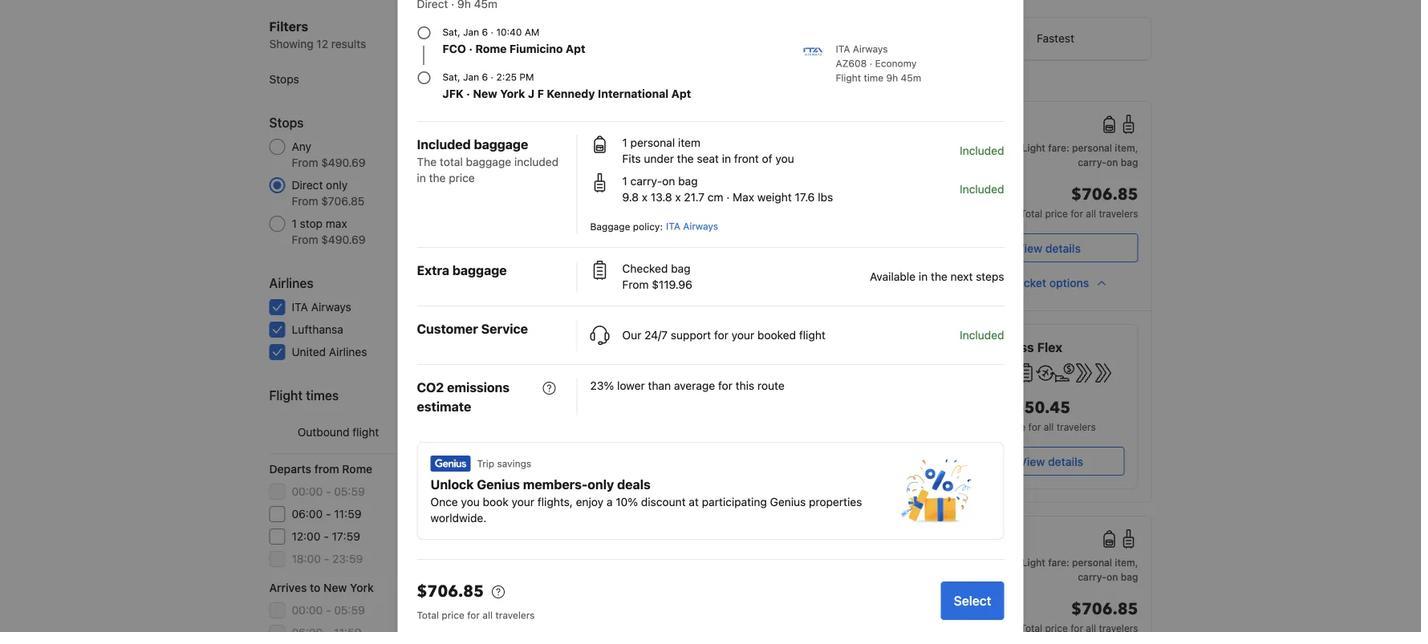 Task type: describe. For each thing, give the bounding box(es) containing it.
· inside ita airways az608 · economy flight time 9h 45m
[[870, 58, 873, 69]]

11:25
[[877, 532, 910, 547]]

time
[[864, 72, 884, 83]]

$119.96
[[652, 278, 693, 291]]

17:59
[[332, 530, 361, 544]]

results
[[331, 37, 366, 51]]

0 horizontal spatial all
[[483, 610, 493, 621]]

light for 9:00 pm
[[1022, 557, 1046, 568]]

fastest
[[1037, 32, 1075, 45]]

from inside any from $490.69
[[292, 156, 318, 169]]

0 horizontal spatial travelers
[[496, 610, 535, 621]]

- left 17:59
[[324, 530, 329, 544]]

2 vertical spatial jfk
[[643, 551, 660, 562]]

front
[[734, 152, 759, 165]]

direct for direct
[[774, 553, 801, 564]]

1 00:00 from the top
[[292, 485, 323, 499]]

economy inside ita airways az608 · economy flight time 9h 45m
[[876, 58, 917, 69]]

item, for 9:00 pm
[[1115, 557, 1139, 568]]

sat, jan 6 · 10:40 am fco · rome fiumicino apt
[[443, 26, 586, 55]]

reset for reset
[[516, 114, 546, 128]]

all inside $706.85 total price for all travelers
[[1087, 208, 1097, 219]]

are
[[701, 75, 715, 87]]

outbound flight tab list
[[269, 412, 546, 455]]

from
[[314, 463, 339, 476]]

2 00:00 from the top
[[292, 604, 323, 617]]

all inside button
[[534, 20, 546, 33]]

dec 31
[[902, 551, 933, 562]]

extra
[[417, 263, 450, 278]]

times
[[306, 388, 339, 403]]

0 vertical spatial view
[[1017, 242, 1043, 255]]

1 vertical spatial view details button
[[979, 447, 1125, 476]]

8
[[538, 301, 546, 314]]

1 vertical spatial ita airways
[[591, 235, 644, 246]]

weight
[[758, 191, 792, 204]]

- down arrives to new york
[[326, 604, 331, 617]]

rome inside sat, jan 6 · 10:40 am fco · rome fiumicino apt
[[476, 42, 507, 55]]

0 for 18:00 - 23:59
[[539, 553, 546, 566]]

1 vertical spatial flight
[[269, 388, 303, 403]]

flights,
[[538, 496, 573, 509]]

from inside 1 stop max from $490.69
[[292, 233, 318, 246]]

31
[[923, 551, 933, 562]]

seat
[[697, 152, 719, 165]]

outbound flight
[[298, 426, 379, 439]]

6 for new
[[482, 71, 488, 83]]

discount
[[641, 496, 686, 509]]

personal for 9:00 pm
[[1073, 557, 1113, 568]]

lufthansa
[[292, 323, 343, 336]]

trip
[[477, 458, 495, 470]]

average
[[674, 379, 715, 393]]

airways up "9.8"
[[608, 162, 644, 173]]

4:35 pm jfk . dec 30
[[643, 117, 701, 147]]

may
[[608, 75, 627, 87]]

2 x from the left
[[676, 191, 681, 204]]

savings
[[497, 458, 532, 470]]

customer service
[[417, 322, 528, 337]]

available in the next steps
[[870, 270, 1005, 283]]

flight inside ita airways az608 · economy flight time 9h 45m
[[836, 72, 862, 83]]

10:40 inside "10:40 am fco . jan 6"
[[643, 190, 679, 205]]

lower
[[617, 379, 645, 393]]

participating
[[702, 496, 767, 509]]

0 vertical spatial your
[[732, 329, 755, 342]]

reset for reset all
[[502, 20, 531, 33]]

· left j
[[467, 87, 470, 100]]

max
[[326, 217, 347, 230]]

9
[[538, 508, 546, 521]]

20m
[[784, 116, 805, 128]]

the inside 1 personal item fits under the seat in front of you
[[677, 152, 694, 165]]

you inside 1 personal item fits under the seat in front of you
[[776, 152, 795, 165]]

2 horizontal spatial fco
[[874, 551, 894, 562]]

filters
[[269, 19, 308, 34]]

4:35
[[643, 117, 672, 132]]

1 horizontal spatial flight
[[800, 329, 826, 342]]

personal for 4:35 pm
[[1073, 142, 1113, 153]]

. for 10:40
[[665, 206, 668, 217]]

reset all button
[[502, 17, 546, 36]]

· left fiumicino
[[469, 42, 473, 55]]

properties
[[809, 496, 863, 509]]

1 vertical spatial genius
[[770, 496, 806, 509]]

8h 20m
[[770, 116, 805, 128]]

booked
[[758, 329, 796, 342]]

ita airways image
[[804, 42, 823, 61]]

2:25
[[497, 71, 517, 83]]

23% lower than average for this route
[[590, 379, 785, 393]]

30 inside 4:35 pm jfk . dec 30
[[689, 136, 701, 147]]

8h for 8h 25m
[[770, 531, 782, 543]]

1 stop max from $490.69
[[292, 217, 366, 246]]

sat, for jfk
[[443, 71, 461, 83]]

baggage for extra
[[453, 263, 507, 278]]

2 05:59 from the top
[[334, 604, 365, 617]]

any from $490.69
[[292, 140, 366, 169]]

direct for direct only from $706.85
[[292, 179, 323, 192]]

hide ticket options
[[990, 277, 1090, 290]]

24/7
[[645, 329, 668, 342]]

ita inside 'baggage policy: ita airways'
[[666, 221, 681, 232]]

item
[[678, 136, 701, 149]]

under
[[644, 152, 674, 165]]

stop
[[300, 217, 323, 230]]

0 vertical spatial view details button
[[960, 234, 1139, 263]]

available
[[870, 270, 916, 283]]

1 vertical spatial total
[[417, 610, 439, 621]]

steps
[[976, 270, 1005, 283]]

0 horizontal spatial york
[[350, 582, 374, 595]]

am for 11:25 am
[[913, 532, 933, 547]]

enjoy
[[576, 496, 604, 509]]

of
[[762, 152, 773, 165]]

flight inside "button"
[[353, 426, 379, 439]]

- left 11:59
[[326, 508, 331, 521]]

fare: for 4:35 pm
[[1049, 142, 1070, 153]]

0 horizontal spatial 45m
[[789, 189, 810, 201]]

prices
[[578, 75, 606, 87]]

the
[[417, 155, 437, 169]]

ita airways link
[[666, 221, 719, 232]]

06:00
[[292, 508, 323, 521]]

6:55
[[880, 117, 910, 132]]

your inside unlock genius members-only deals once you book your flights, enjoy a 10% discount at participating genius properties worldwide.
[[512, 496, 535, 509]]

total
[[440, 155, 463, 169]]

worldwide.
[[431, 512, 487, 525]]

select button
[[941, 582, 1005, 621]]

new inside sat, jan 6 · 2:25 pm jfk · new york j f kennedy international apt
[[473, 87, 498, 100]]

united airlines
[[292, 346, 367, 359]]

0 for 00:00 - 05:59
[[539, 485, 546, 499]]

bag inside 1 carry-on bag 9.8 x 13.8 x 21.7 cm · max weight 17.6 lbs
[[679, 175, 698, 188]]

reset all
[[502, 20, 546, 33]]

route
[[758, 379, 785, 393]]

1 vertical spatial view
[[1020, 455, 1046, 468]]

pm inside sat, jan 6 · 2:25 pm jfk · new york j f kennedy international apt
[[520, 71, 534, 83]]

baggage for included
[[474, 137, 528, 152]]

you inside unlock genius members-only deals once you book your flights, enjoy a 10% discount at participating genius properties worldwide.
[[461, 496, 480, 509]]

10:40 inside sat, jan 6 · 10:40 am fco · rome fiumicino apt
[[497, 26, 522, 38]]

2 00:00 - 05:59 from the top
[[292, 604, 365, 617]]

checked
[[623, 262, 668, 275]]

ticket
[[1017, 277, 1047, 290]]

unlock
[[431, 477, 474, 493]]

sat, jan 6 · 2:25 pm jfk · new york j f kennedy international apt
[[443, 71, 692, 100]]

1 vertical spatial baggage
[[466, 155, 512, 169]]

$706.85 inside $706.85 total price for all travelers
[[1072, 184, 1139, 206]]

dec for 9:00
[[668, 551, 686, 562]]

price inside $706.85 total price for all travelers
[[1046, 208, 1068, 219]]

book
[[483, 496, 509, 509]]

· inside 1 carry-on bag 9.8 x 13.8 x 21.7 cm · max weight 17.6 lbs
[[727, 191, 730, 204]]

ita left fits at the left top of the page
[[591, 162, 606, 173]]

tab list containing cheapest
[[578, 18, 1152, 61]]

this
[[736, 379, 755, 393]]

23:59
[[332, 553, 363, 566]]

6 for rome
[[482, 26, 488, 38]]

reset button
[[516, 113, 546, 129]]

ita down baggage
[[591, 235, 606, 246]]

fare: for 9:00 pm
[[1049, 557, 1070, 568]]

0 horizontal spatial 9h
[[775, 189, 786, 201]]

45m inside ita airways az608 · economy flight time 9h 45m
[[901, 72, 922, 83]]

1 00:00 - 05:59 from the top
[[292, 485, 365, 499]]

hide
[[990, 277, 1014, 290]]

on inside 1 carry-on bag 9.8 x 13.8 x 21.7 cm · max weight 17.6 lbs
[[663, 175, 675, 188]]

only inside unlock genius members-only deals once you book your flights, enjoy a 10% discount at participating genius properties worldwide.
[[588, 477, 614, 493]]

airways up lufthansa
[[311, 301, 351, 314]]

1138
[[521, 140, 546, 153]]

2 horizontal spatial in
[[919, 270, 928, 283]]

dec for 11:25
[[902, 551, 920, 562]]

economy light fare: personal item, carry-on bag for 4:35 pm
[[977, 142, 1139, 168]]

price inside the included baggage the total baggage included in the price
[[449, 171, 475, 185]]

outbound
[[298, 426, 350, 439]]

12:00
[[292, 530, 321, 544]]

carry- for 4:35 pm
[[1078, 157, 1107, 168]]

9:00
[[643, 532, 672, 547]]

0 vertical spatial genius
[[477, 477, 520, 493]]

0 horizontal spatial airlines
[[269, 276, 314, 291]]

united
[[292, 346, 326, 359]]



Task type: locate. For each thing, give the bounding box(es) containing it.
rome
[[476, 42, 507, 55], [342, 463, 373, 476]]

0 vertical spatial 9h
[[887, 72, 899, 83]]

2 30 from the top
[[689, 551, 701, 562]]

pm up item at the left of page
[[675, 117, 695, 132]]

flight left 'times'
[[269, 388, 303, 403]]

1 up fits at the left top of the page
[[623, 136, 628, 149]]

30
[[689, 136, 701, 147], [689, 551, 701, 562]]

travelers
[[1099, 208, 1139, 219], [496, 610, 535, 621]]

stops
[[269, 73, 299, 86], [269, 115, 304, 130]]

0 vertical spatial only
[[326, 179, 348, 192]]

05:59 down arrives to new york
[[334, 604, 365, 617]]

0 vertical spatial stops
[[269, 73, 299, 86]]

carry- for 9:00 pm
[[1078, 572, 1107, 583]]

am left cm
[[682, 190, 702, 205]]

9h 45m
[[775, 189, 810, 201]]

rome right from
[[342, 463, 373, 476]]

9h left 17.6 lbs
[[775, 189, 786, 201]]

0 vertical spatial airlines
[[269, 276, 314, 291]]

9.8
[[623, 191, 639, 204]]

reset inside button
[[502, 20, 531, 33]]

than
[[648, 379, 671, 393]]

45m right 'max'
[[789, 189, 810, 201]]

$706.85 total price for all travelers
[[1021, 184, 1139, 219]]

ita up az608
[[836, 43, 851, 55]]

you right of
[[776, 152, 795, 165]]

1 horizontal spatial york
[[500, 87, 525, 100]]

1 for 1 carry-on bag 9.8 x 13.8 x 21.7 cm · max weight 17.6 lbs
[[623, 175, 628, 188]]

reset up 1138
[[516, 114, 546, 128]]

6 up ita airways link
[[690, 209, 696, 220]]

· right cm
[[727, 191, 730, 204]]

1 $490.69 from the top
[[321, 156, 366, 169]]

1 horizontal spatial direct
[[774, 553, 801, 564]]

x left '21.7'
[[676, 191, 681, 204]]

dec 30
[[668, 551, 701, 562]]

dec down the 9:00 pm
[[668, 551, 686, 562]]

1 vertical spatial .
[[665, 206, 668, 217]]

jfk down 9:00
[[643, 551, 660, 562]]

9h inside ita airways az608 · economy flight time 9h 45m
[[887, 72, 899, 83]]

12:00 - 17:59
[[292, 530, 361, 544]]

0 horizontal spatial 10:40
[[497, 26, 522, 38]]

2 sat, from the top
[[443, 71, 461, 83]]

1 item, from the top
[[1115, 142, 1139, 153]]

0 vertical spatial jan
[[463, 26, 479, 38]]

2 vertical spatial economy
[[977, 557, 1020, 568]]

1 fare: from the top
[[1049, 142, 1070, 153]]

personal inside 1 personal item fits under the seat in front of you
[[631, 136, 675, 149]]

x right "9.8"
[[642, 191, 648, 204]]

stops down showing
[[269, 73, 299, 86]]

ita down "10:40 am fco . jan 6"
[[666, 221, 681, 232]]

1 vertical spatial light
[[1022, 557, 1046, 568]]

0 horizontal spatial your
[[512, 496, 535, 509]]

our 24/7 support for your booked flight
[[623, 329, 826, 342]]

flight
[[836, 72, 862, 83], [269, 388, 303, 403]]

1 inside 1 personal item fits under the seat in front of you
[[623, 136, 628, 149]]

only up the a
[[588, 477, 614, 493]]

apt up prices
[[566, 42, 586, 55]]

· up time
[[870, 58, 873, 69]]

in right the available
[[919, 270, 928, 283]]

new right to
[[324, 582, 347, 595]]

1 stops from the top
[[269, 73, 299, 86]]

1 personal item fits under the seat in front of you
[[623, 136, 795, 165]]

jan for rome
[[463, 26, 479, 38]]

6 inside "10:40 am fco . jan 6"
[[690, 209, 696, 220]]

1 for 1 stop max from $490.69
[[292, 217, 297, 230]]

17.6 lbs
[[795, 191, 834, 204]]

0 vertical spatial in
[[722, 152, 731, 165]]

genius up book
[[477, 477, 520, 493]]

tab list
[[578, 18, 1152, 61]]

kennedy
[[547, 87, 595, 100]]

0 horizontal spatial rome
[[342, 463, 373, 476]]

1 horizontal spatial fco
[[643, 209, 662, 220]]

1 inside 1 stop max from $490.69
[[292, 217, 297, 230]]

reset up fiumicino
[[502, 20, 531, 33]]

1 horizontal spatial 9h
[[887, 72, 899, 83]]

2 light from the top
[[1022, 557, 1046, 568]]

ita airways
[[591, 162, 644, 173], [591, 235, 644, 246], [292, 301, 351, 314]]

12
[[317, 37, 328, 51]]

10%
[[616, 496, 638, 509]]

. for 4:35
[[662, 132, 665, 144]]

travelers inside $706.85 total price for all travelers
[[1099, 208, 1139, 219]]

airways down baggage
[[608, 235, 644, 246]]

1 vertical spatial 6
[[482, 71, 488, 83]]

pm up j
[[520, 71, 534, 83]]

0 vertical spatial total
[[1021, 208, 1043, 219]]

18:00 - 23:59
[[292, 553, 363, 566]]

10:40 up 'baggage policy: ita airways'
[[643, 190, 679, 205]]

pm for 9:00 pm
[[675, 532, 695, 547]]

stops up 'any' on the left top
[[269, 115, 304, 130]]

sat, inside sat, jan 6 · 2:25 pm jfk · new york j f kennedy international apt
[[443, 71, 461, 83]]

apt down "there"
[[672, 87, 692, 100]]

airways
[[853, 43, 888, 55], [608, 162, 644, 173], [683, 221, 719, 232], [608, 235, 644, 246], [311, 301, 351, 314]]

am inside sat, jan 6 · 10:40 am fco · rome fiumicino apt
[[525, 26, 540, 38]]

emissions
[[447, 380, 510, 395]]

1 horizontal spatial flight
[[836, 72, 862, 83]]

airways inside 'baggage policy: ita airways'
[[683, 221, 719, 232]]

jfk inside 4:35 pm jfk . dec 30
[[643, 136, 660, 147]]

2 $490.69 from the top
[[321, 233, 366, 246]]

1 vertical spatial direct
[[774, 553, 801, 564]]

details for top view details button
[[1046, 242, 1081, 255]]

2 stops from the top
[[269, 115, 304, 130]]

1 30 from the top
[[689, 136, 701, 147]]

departs from rome
[[269, 463, 373, 476]]

00:00 up 06:00
[[292, 485, 323, 499]]

jan inside "10:40 am fco . jan 6"
[[671, 209, 687, 220]]

details
[[1046, 242, 1081, 255], [1048, 455, 1084, 468]]

2 horizontal spatial the
[[931, 270, 948, 283]]

0
[[539, 485, 546, 499], [539, 553, 546, 566]]

0 vertical spatial flight
[[800, 329, 826, 342]]

1 horizontal spatial new
[[473, 87, 498, 100]]

2 vertical spatial price
[[442, 610, 465, 621]]

0 vertical spatial new
[[473, 87, 498, 100]]

8h left '20m'
[[770, 116, 782, 128]]

on
[[1107, 157, 1119, 168], [663, 175, 675, 188], [1107, 572, 1119, 583]]

1 vertical spatial stops
[[269, 115, 304, 130]]

policy:
[[633, 221, 663, 232]]

0 vertical spatial light
[[1022, 142, 1046, 153]]

direct inside direct only from $706.85
[[292, 179, 323, 192]]

included inside the included baggage the total baggage included in the price
[[417, 137, 471, 152]]

baggage right extra
[[453, 263, 507, 278]]

view details for the bottom view details button
[[1020, 455, 1084, 468]]

· left the "reset all" button in the left top of the page
[[491, 26, 494, 38]]

apt inside sat, jan 6 · 2:25 pm jfk · new york j f kennedy international apt
[[672, 87, 692, 100]]

ita airways up "9.8"
[[591, 162, 644, 173]]

flight right outbound
[[353, 426, 379, 439]]

25m
[[785, 531, 805, 543]]

jfk
[[443, 87, 464, 100], [643, 136, 660, 147], [643, 551, 660, 562]]

arrives to new york
[[269, 582, 374, 595]]

item, for 4:35 pm
[[1115, 142, 1139, 153]]

estimate
[[417, 399, 472, 415]]

jfk inside sat, jan 6 · 2:25 pm jfk · new york j f kennedy international apt
[[443, 87, 464, 100]]

unlock genius members-only deals once you book your flights, enjoy a 10% discount at participating genius properties worldwide.
[[431, 477, 863, 525]]

ita airways down baggage
[[591, 235, 644, 246]]

arrives
[[269, 582, 307, 595]]

2 8h from the top
[[770, 531, 782, 543]]

from down stop on the left of page
[[292, 233, 318, 246]]

sat, inside sat, jan 6 · 10:40 am fco · rome fiumicino apt
[[443, 26, 461, 38]]

total price for all travelers
[[417, 610, 535, 621]]

you up worldwide.
[[461, 496, 480, 509]]

any
[[292, 140, 311, 153]]

3
[[539, 530, 546, 544]]

0 up 9
[[539, 485, 546, 499]]

economy light fare: personal item, carry-on bag
[[977, 142, 1139, 168], [977, 557, 1139, 583]]

0 vertical spatial price
[[449, 171, 475, 185]]

45m
[[901, 72, 922, 83], [789, 189, 810, 201]]

1 vertical spatial flight
[[353, 426, 379, 439]]

·
[[491, 26, 494, 38], [469, 42, 473, 55], [870, 58, 873, 69], [491, 71, 494, 83], [467, 87, 470, 100], [727, 191, 730, 204]]

jan up ita airways link
[[671, 209, 687, 220]]

jan inside sat, jan 6 · 2:25 pm jfk · new york j f kennedy international apt
[[463, 71, 479, 83]]

30 down the 9:00 pm
[[689, 551, 701, 562]]

30 up seat
[[689, 136, 701, 147]]

$706.85 inside region
[[417, 581, 484, 603]]

0 horizontal spatial x
[[642, 191, 648, 204]]

pm up dec 30
[[675, 532, 695, 547]]

2 vertical spatial 1
[[292, 217, 297, 230]]

york down 2:25 at the left of the page
[[500, 87, 525, 100]]

23%
[[590, 379, 614, 393]]

a
[[607, 496, 613, 509]]

2 vertical spatial 6
[[690, 209, 696, 220]]

light
[[1022, 142, 1046, 153], [1022, 557, 1046, 568]]

18:00
[[292, 553, 321, 566]]

am for 10:40 am fco . jan 6
[[682, 190, 702, 205]]

0 vertical spatial 8h
[[770, 116, 782, 128]]

1 vertical spatial new
[[324, 582, 347, 595]]

1 vertical spatial 30
[[689, 551, 701, 562]]

flight
[[800, 329, 826, 342], [353, 426, 379, 439]]

airlines up lufthansa
[[269, 276, 314, 291]]

am right 6:55
[[913, 117, 933, 132]]

max
[[733, 191, 755, 204]]

0 vertical spatial item,
[[1115, 142, 1139, 153]]

dec left 31 at the bottom
[[902, 551, 920, 562]]

- down from
[[326, 485, 331, 499]]

2 vertical spatial the
[[931, 270, 948, 283]]

1 horizontal spatial the
[[677, 152, 694, 165]]

. down 13.8
[[665, 206, 668, 217]]

baggage down reset button
[[474, 137, 528, 152]]

$490.69 inside 1 stop max from $490.69
[[321, 233, 366, 246]]

6 inside sat, jan 6 · 2:25 pm jfk · new york j f kennedy international apt
[[482, 71, 488, 83]]

jan left the "reset all" button in the left top of the page
[[463, 26, 479, 38]]

view details for top view details button
[[1017, 242, 1081, 255]]

only down any from $490.69 on the top left of the page
[[326, 179, 348, 192]]

fco inside "10:40 am fco . jan 6"
[[643, 209, 662, 220]]

in down the
[[417, 171, 426, 185]]

$706.85 inside direct only from $706.85
[[321, 195, 365, 208]]

0 vertical spatial $490.69
[[321, 156, 366, 169]]

1 vertical spatial price
[[1046, 208, 1068, 219]]

1 vertical spatial in
[[417, 171, 426, 185]]

fastest button
[[961, 18, 1152, 59]]

1 vertical spatial 05:59
[[334, 604, 365, 617]]

$490.69 inside any from $490.69
[[321, 156, 366, 169]]

1 vertical spatial only
[[588, 477, 614, 493]]

0 vertical spatial 10:40
[[497, 26, 522, 38]]

1 vertical spatial details
[[1048, 455, 1084, 468]]

airways down '21.7'
[[683, 221, 719, 232]]

2 item, from the top
[[1115, 557, 1139, 568]]

included
[[515, 155, 559, 169]]

from inside checked bag from $119.96
[[623, 278, 649, 291]]

1 horizontal spatial apt
[[672, 87, 692, 100]]

8h 25m
[[770, 531, 805, 543]]

0 vertical spatial 45m
[[901, 72, 922, 83]]

f
[[538, 87, 544, 100]]

am up 31 at the bottom
[[913, 532, 933, 547]]

0 vertical spatial all
[[534, 20, 546, 33]]

sat, for fco
[[443, 26, 461, 38]]

airways inside ita airways az608 · economy flight time 9h 45m
[[853, 43, 888, 55]]

9h right time
[[887, 72, 899, 83]]

1 vertical spatial rome
[[342, 463, 373, 476]]

genius image
[[431, 456, 471, 472], [431, 456, 471, 472], [901, 459, 972, 523]]

06:00 - 11:59
[[292, 508, 362, 521]]

-
[[326, 485, 331, 499], [326, 508, 331, 521], [324, 530, 329, 544], [324, 553, 329, 566], [326, 604, 331, 617]]

. inside 4:35 pm jfk . dec 30
[[662, 132, 665, 144]]

0 vertical spatial economy light fare: personal item, carry-on bag
[[977, 142, 1139, 168]]

. down '4:35'
[[662, 132, 665, 144]]

flight right booked
[[800, 329, 826, 342]]

support
[[671, 329, 711, 342]]

13.8
[[651, 191, 672, 204]]

10:40 up fiumicino
[[497, 26, 522, 38]]

1 inside 1 carry-on bag 9.8 x 13.8 x 21.7 cm · max weight 17.6 lbs
[[623, 175, 628, 188]]

in inside 1 personal item fits under the seat in front of you
[[722, 152, 731, 165]]

fits
[[623, 152, 641, 165]]

0 vertical spatial ita airways
[[591, 162, 644, 173]]

details for the bottom view details button
[[1048, 455, 1084, 468]]

total inside $706.85 total price for all travelers
[[1021, 208, 1043, 219]]

6 left 2:25 at the left of the page
[[482, 71, 488, 83]]

genius up 8h 25m
[[770, 496, 806, 509]]

· left 2:25 at the left of the page
[[491, 71, 494, 83]]

sat, left the "reset all" button in the left top of the page
[[443, 26, 461, 38]]

1 horizontal spatial 45m
[[901, 72, 922, 83]]

the inside the included baggage the total baggage included in the price
[[429, 171, 446, 185]]

$490.69 up direct only from $706.85
[[321, 156, 366, 169]]

1 horizontal spatial 10:40
[[643, 190, 679, 205]]

1 vertical spatial view details
[[1020, 455, 1084, 468]]

1 05:59 from the top
[[334, 485, 365, 499]]

dec
[[668, 136, 686, 147], [668, 551, 686, 562], [902, 551, 920, 562]]

in right seat
[[722, 152, 731, 165]]

apt inside sat, jan 6 · 10:40 am fco · rome fiumicino apt
[[566, 42, 586, 55]]

0 horizontal spatial new
[[324, 582, 347, 595]]

1 0 from the top
[[539, 485, 546, 499]]

10:40 am fco . jan 6
[[643, 190, 702, 220]]

. inside "10:40 am fco . jan 6"
[[665, 206, 668, 217]]

1 vertical spatial jan
[[463, 71, 479, 83]]

0 vertical spatial economy
[[876, 58, 917, 69]]

45m right time
[[901, 72, 922, 83]]

your
[[732, 329, 755, 342], [512, 496, 535, 509]]

2 0 from the top
[[539, 553, 546, 566]]

1 vertical spatial reset
[[516, 114, 546, 128]]

00:00 - 05:59
[[292, 485, 365, 499], [292, 604, 365, 617]]

00:00 - 05:59 down arrives to new york
[[292, 604, 365, 617]]

your left booked
[[732, 329, 755, 342]]

1 left stop on the left of page
[[292, 217, 297, 230]]

0 vertical spatial view details
[[1017, 242, 1081, 255]]

economy for 9:00 pm
[[977, 557, 1020, 568]]

1 vertical spatial apt
[[672, 87, 692, 100]]

am up fiumicino
[[525, 26, 540, 38]]

6 inside sat, jan 6 · 10:40 am fco · rome fiumicino apt
[[482, 26, 488, 38]]

0 vertical spatial 1
[[623, 136, 628, 149]]

0 horizontal spatial in
[[417, 171, 426, 185]]

8h for 8h 20m
[[770, 116, 782, 128]]

0 vertical spatial baggage
[[474, 137, 528, 152]]

york inside sat, jan 6 · 2:25 pm jfk · new york j f kennedy international apt
[[500, 87, 525, 100]]

$706.85 region
[[417, 580, 929, 609]]

fiumicino
[[510, 42, 563, 55]]

1 up "9.8"
[[623, 175, 628, 188]]

1 sat, from the top
[[443, 26, 461, 38]]

1 horizontal spatial your
[[732, 329, 755, 342]]

baggage right total
[[466, 155, 512, 169]]

direct down 8h 25m
[[774, 553, 801, 564]]

0 vertical spatial details
[[1046, 242, 1081, 255]]

0 vertical spatial 6
[[482, 26, 488, 38]]

0 vertical spatial fare:
[[1049, 142, 1070, 153]]

cheapest button
[[770, 18, 961, 59]]

1 vertical spatial 00:00 - 05:59
[[292, 604, 365, 617]]

ita inside ita airways az608 · economy flight time 9h 45m
[[836, 43, 851, 55]]

6
[[482, 26, 488, 38], [482, 71, 488, 83], [690, 209, 696, 220]]

airlines down lufthansa
[[329, 346, 367, 359]]

2 vertical spatial all
[[483, 610, 493, 621]]

extra baggage
[[417, 263, 507, 278]]

$490.69 down max in the left of the page
[[321, 233, 366, 246]]

1 8h from the top
[[770, 116, 782, 128]]

- right 18:00
[[324, 553, 329, 566]]

at
[[689, 496, 699, 509]]

am inside "10:40 am fco . jan 6"
[[682, 190, 702, 205]]

6 left the "reset all" button in the left top of the page
[[482, 26, 488, 38]]

only
[[326, 179, 348, 192], [588, 477, 614, 493]]

1 horizontal spatial airlines
[[329, 346, 367, 359]]

dec inside 4:35 pm jfk . dec 30
[[668, 136, 686, 147]]

the
[[677, 152, 694, 165], [429, 171, 446, 185], [931, 270, 948, 283]]

1 vertical spatial economy light fare: personal item, carry-on bag
[[977, 557, 1139, 583]]

1 vertical spatial economy
[[977, 142, 1020, 153]]

direct only from $706.85
[[292, 179, 365, 208]]

jan for new
[[463, 71, 479, 83]]

on for 9:00 pm
[[1107, 572, 1119, 583]]

you
[[776, 152, 795, 165], [461, 496, 480, 509]]

in inside the included baggage the total baggage included in the price
[[417, 171, 426, 185]]

1 vertical spatial airlines
[[329, 346, 367, 359]]

economy light fare: personal item, carry-on bag for 9:00 pm
[[977, 557, 1139, 583]]

00:00 - 05:59 down from
[[292, 485, 365, 499]]

bag inside checked bag from $119.96
[[671, 262, 691, 275]]

0 vertical spatial carry-
[[1078, 157, 1107, 168]]

1 vertical spatial fco
[[643, 209, 662, 220]]

your left 9
[[512, 496, 535, 509]]

to
[[310, 582, 321, 595]]

deals
[[617, 477, 651, 493]]

on for 4:35 pm
[[1107, 157, 1119, 168]]

the down item at the left of page
[[677, 152, 694, 165]]

8h left 25m
[[770, 531, 782, 543]]

for inside $706.85 total price for all travelers
[[1071, 208, 1084, 219]]

economy for 4:35 pm
[[977, 142, 1020, 153]]

1 x from the left
[[642, 191, 648, 204]]

1 vertical spatial the
[[429, 171, 446, 185]]

0 horizontal spatial total
[[417, 610, 439, 621]]

sat,
[[443, 26, 461, 38], [443, 71, 461, 83]]

from up stop on the left of page
[[292, 195, 318, 208]]

1 vertical spatial all
[[1087, 208, 1097, 219]]

1 carry-on bag 9.8 x 13.8 x 21.7 cm · max weight 17.6 lbs
[[623, 175, 834, 204]]

jan inside sat, jan 6 · 10:40 am fco · rome fiumicino apt
[[463, 26, 479, 38]]

carry- inside 1 carry-on bag 9.8 x 13.8 x 21.7 cm · max weight 17.6 lbs
[[631, 175, 663, 188]]

only inside direct only from $706.85
[[326, 179, 348, 192]]

from inside direct only from $706.85
[[292, 195, 318, 208]]

0 horizontal spatial only
[[326, 179, 348, 192]]

1 for 1 personal item fits under the seat in front of you
[[623, 136, 628, 149]]

1 economy light fare: personal item, carry-on bag from the top
[[977, 142, 1139, 168]]

ita up lufthansa
[[292, 301, 308, 314]]

8h
[[770, 116, 782, 128], [770, 531, 782, 543]]

for
[[1071, 208, 1084, 219], [715, 329, 729, 342], [719, 379, 733, 393], [467, 610, 480, 621]]

pm inside 4:35 pm jfk . dec 30
[[675, 117, 695, 132]]

rome up 2:25 at the left of the page
[[476, 42, 507, 55]]

0 vertical spatial 00:00
[[292, 485, 323, 499]]

jfk down '4:35'
[[643, 136, 660, 147]]

2 economy light fare: personal item, carry-on bag from the top
[[977, 557, 1139, 583]]

1 vertical spatial 8h
[[770, 531, 782, 543]]

members-
[[523, 477, 588, 493]]

flight times
[[269, 388, 339, 403]]

the left next on the right of the page
[[931, 270, 948, 283]]

0 vertical spatial york
[[500, 87, 525, 100]]

1 horizontal spatial total
[[1021, 208, 1043, 219]]

am for 6:55 am
[[913, 117, 933, 132]]

trip savings
[[477, 458, 532, 470]]

0 horizontal spatial apt
[[566, 42, 586, 55]]

next
[[951, 270, 973, 283]]

0 down the 3
[[539, 553, 546, 566]]

jfk up total
[[443, 87, 464, 100]]

2 vertical spatial ita airways
[[292, 301, 351, 314]]

fco inside sat, jan 6 · 10:40 am fco · rome fiumicino apt
[[443, 42, 466, 55]]

2 fare: from the top
[[1049, 557, 1070, 568]]

1 horizontal spatial all
[[534, 20, 546, 33]]

1 light from the top
[[1022, 142, 1046, 153]]

0 vertical spatial direct
[[292, 179, 323, 192]]

jan
[[463, 26, 479, 38], [463, 71, 479, 83], [671, 209, 687, 220]]

genius
[[477, 477, 520, 493], [770, 496, 806, 509]]

0 vertical spatial 30
[[689, 136, 701, 147]]

jan left 2:25 at the left of the page
[[463, 71, 479, 83]]

light for 4:35 pm
[[1022, 142, 1046, 153]]

the down the
[[429, 171, 446, 185]]

1 vertical spatial travelers
[[496, 610, 535, 621]]

pm for 4:35 pm jfk . dec 30
[[675, 117, 695, 132]]

included
[[417, 137, 471, 152], [960, 144, 1005, 157], [960, 183, 1005, 196], [960, 329, 1005, 342]]

co2 emissions estimate
[[417, 380, 510, 415]]



Task type: vqa. For each thing, say whether or not it's contained in the screenshot.


